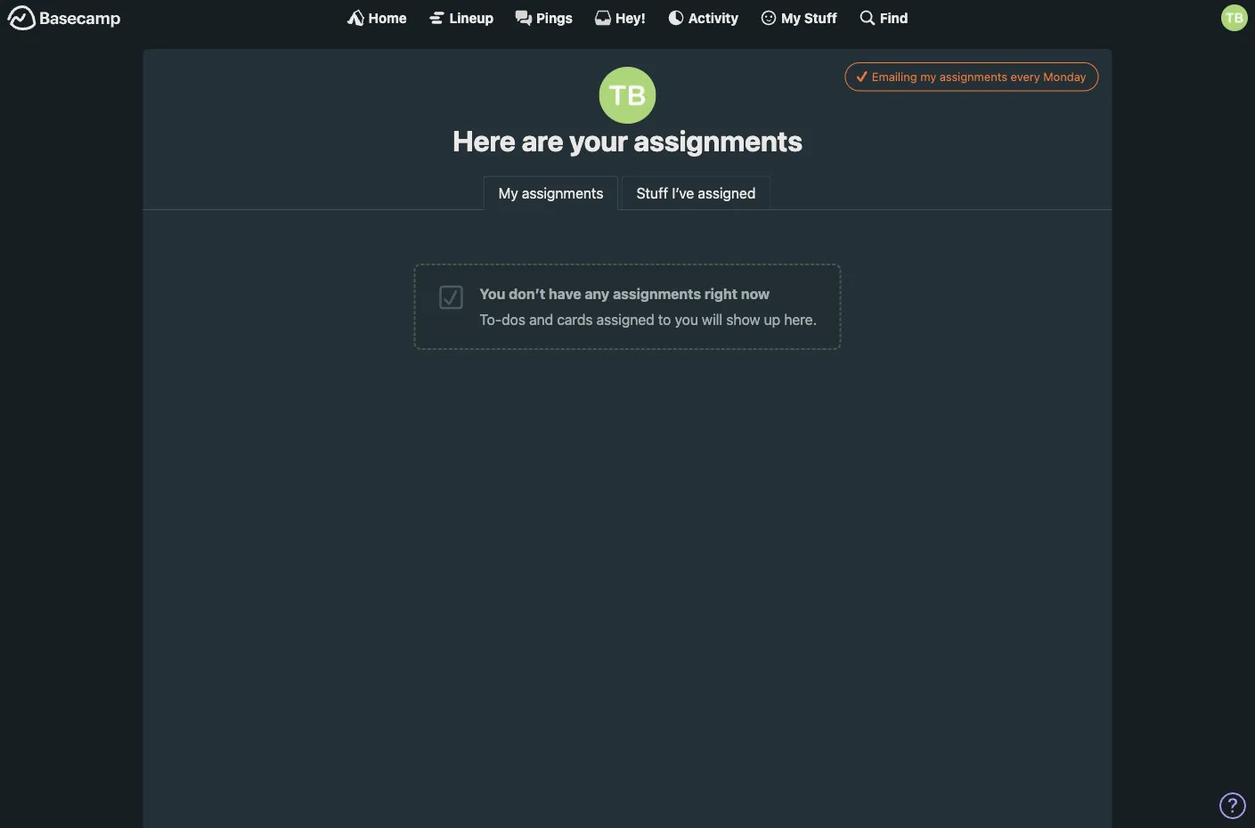 Task type: locate. For each thing, give the bounding box(es) containing it.
0 vertical spatial stuff
[[804, 10, 838, 25]]

lineup link
[[428, 9, 494, 27]]

now
[[741, 286, 770, 303]]

you
[[480, 286, 506, 303]]

to-
[[480, 312, 502, 329]]

my right activity
[[782, 10, 801, 25]]

1 horizontal spatial my
[[782, 10, 801, 25]]

assigned down any
[[597, 312, 655, 329]]

don't
[[509, 286, 545, 303]]

my inside popup button
[[782, 10, 801, 25]]

1 vertical spatial my
[[499, 184, 518, 201]]

my down the here at the left of the page
[[499, 184, 518, 201]]

0 vertical spatial my
[[782, 10, 801, 25]]

dos
[[502, 312, 526, 329]]

here.
[[784, 312, 817, 329]]

stuff left find popup button
[[804, 10, 838, 25]]

i've
[[672, 184, 694, 201]]

emailing my assignments every monday
[[872, 70, 1087, 83]]

my
[[782, 10, 801, 25], [499, 184, 518, 201]]

my for my stuff
[[782, 10, 801, 25]]

stuff i've assigned
[[637, 184, 756, 201]]

monday
[[1044, 70, 1087, 83]]

0 vertical spatial assigned
[[698, 184, 756, 201]]

assignments down are
[[522, 184, 604, 201]]

assignments
[[940, 70, 1008, 83], [634, 124, 803, 158], [522, 184, 604, 201], [613, 286, 701, 303]]

assigned right i've
[[698, 184, 756, 201]]

my stuff button
[[760, 9, 838, 27]]

stuff left i've
[[637, 184, 668, 201]]

hey! button
[[594, 9, 646, 27]]

assignments up stuff i've assigned link
[[634, 124, 803, 158]]

1 horizontal spatial stuff
[[804, 10, 838, 25]]

to
[[658, 312, 671, 329]]

activity
[[689, 10, 739, 25]]

assignments right my
[[940, 70, 1008, 83]]

assignments up to
[[613, 286, 701, 303]]

my inside "link"
[[499, 184, 518, 201]]

main element
[[0, 0, 1256, 35]]

here are your assignments
[[453, 124, 803, 158]]

pings
[[537, 10, 573, 25]]

here
[[453, 124, 516, 158]]

stuff
[[804, 10, 838, 25], [637, 184, 668, 201]]

my assignments link
[[484, 176, 619, 211]]

my stuff
[[782, 10, 838, 25]]

0 horizontal spatial my
[[499, 184, 518, 201]]

pings button
[[515, 9, 573, 27]]

assignments inside "link"
[[522, 184, 604, 201]]

0 horizontal spatial assigned
[[597, 312, 655, 329]]

home link
[[347, 9, 407, 27]]

tim burton image
[[1222, 4, 1248, 31]]

have
[[549, 286, 582, 303]]

1 vertical spatial assigned
[[597, 312, 655, 329]]

0 horizontal spatial stuff
[[637, 184, 668, 201]]

find button
[[859, 9, 908, 27]]

assigned
[[698, 184, 756, 201], [597, 312, 655, 329]]

1 vertical spatial stuff
[[637, 184, 668, 201]]

1 horizontal spatial assigned
[[698, 184, 756, 201]]



Task type: describe. For each thing, give the bounding box(es) containing it.
activity link
[[667, 9, 739, 27]]

emailing my assignments every monday button
[[845, 62, 1099, 91]]

and
[[529, 312, 553, 329]]

my
[[921, 70, 937, 83]]

are
[[522, 124, 564, 158]]

switch accounts image
[[7, 4, 121, 32]]

assignments inside you don't have any assignments right now to-dos and cards assigned to you will show up here.
[[613, 286, 701, 303]]

you
[[675, 312, 698, 329]]

every
[[1011, 70, 1041, 83]]

any
[[585, 286, 610, 303]]

assignments inside button
[[940, 70, 1008, 83]]

stuff i've assigned link
[[622, 176, 771, 210]]

right
[[705, 286, 738, 303]]

stuff inside popup button
[[804, 10, 838, 25]]

find
[[880, 10, 908, 25]]

emailing
[[872, 70, 917, 83]]

my assignments
[[499, 184, 604, 201]]

home
[[369, 10, 407, 25]]

show
[[727, 312, 761, 329]]

tim burton image
[[599, 67, 656, 124]]

lineup
[[450, 10, 494, 25]]

cards
[[557, 312, 593, 329]]

up
[[764, 312, 781, 329]]

your
[[569, 124, 628, 158]]

will
[[702, 312, 723, 329]]

hey!
[[616, 10, 646, 25]]

assigned inside you don't have any assignments right now to-dos and cards assigned to you will show up here.
[[597, 312, 655, 329]]

my for my assignments
[[499, 184, 518, 201]]

you don't have any assignments right now to-dos and cards assigned to you will show up here.
[[480, 286, 817, 329]]



Task type: vqa. For each thing, say whether or not it's contained in the screenshot.
the top ADD
no



